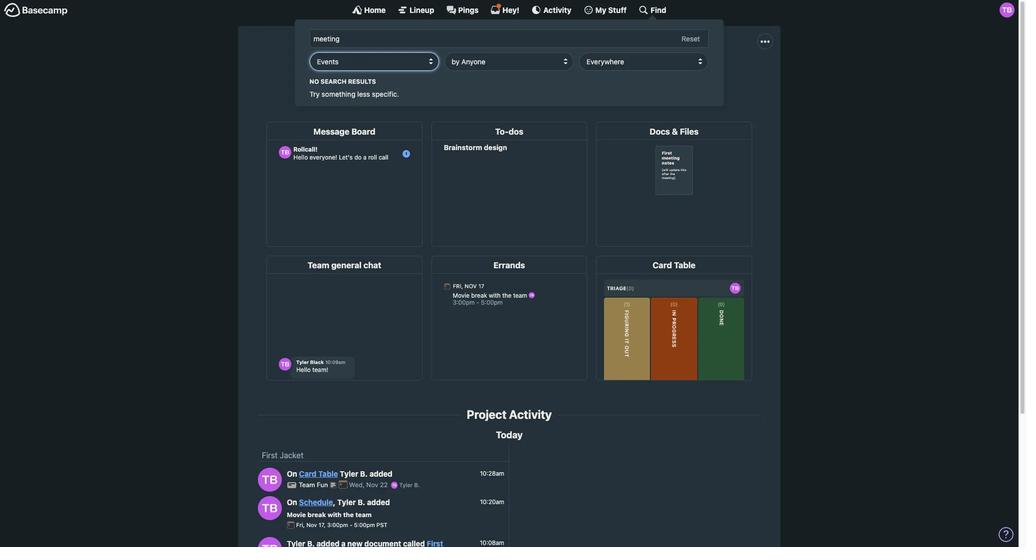 Task type: describe. For each thing, give the bounding box(es) containing it.
first jacket link
[[262, 451, 304, 460]]

2 horizontal spatial the
[[433, 69, 445, 78]]

nov inside movie break with the team fri, nov 17, 3:00pm -     5:00pm pst
[[306, 522, 317, 529]]

1 horizontal spatial tyler black image
[[391, 482, 398, 489]]

project activity
[[467, 408, 552, 422]]

first for first jacket let's create the first jacket of the company! i am thinking rabits and strips and colors! a lot of colors!
[[466, 46, 499, 65]]

wed,
[[349, 481, 365, 489]]

-
[[350, 522, 353, 529]]

something
[[322, 90, 356, 98]]

10:28am element
[[480, 470, 504, 477]]

break
[[308, 511, 326, 519]]

movie break with the team fri, nov 17, 3:00pm -     5:00pm pst
[[287, 511, 387, 529]]

tyler for ,       tyler b. added
[[337, 498, 356, 507]]

try
[[310, 90, 320, 98]]

jacket for first jacket let's create the first jacket of the company! i am thinking rabits and strips and colors! a lot of colors!
[[503, 46, 553, 65]]

a
[[635, 69, 640, 78]]

1 vertical spatial activity
[[509, 408, 552, 422]]

hey! button
[[491, 3, 520, 15]]

find
[[651, 5, 667, 14]]

fun
[[317, 481, 328, 489]]

team
[[299, 481, 315, 489]]

10:20am element
[[480, 498, 504, 506]]

my stuff button
[[584, 5, 627, 15]]

0 horizontal spatial tyler black image
[[258, 468, 282, 492]]

hey!
[[503, 5, 520, 14]]

specific.
[[372, 90, 399, 98]]

stuff
[[608, 5, 627, 14]]

,
[[333, 498, 336, 507]]

home link
[[352, 5, 386, 15]]

1 colors! from the left
[[609, 69, 633, 78]]

added for ,       tyler b. added
[[367, 498, 390, 507]]

on for on card table tyler b. added
[[287, 470, 297, 479]]

pst
[[377, 522, 387, 529]]

no
[[310, 78, 319, 85]]

b. for tyler b. added
[[360, 470, 368, 479]]

switch accounts image
[[4, 2, 68, 18]]

first
[[384, 69, 398, 78]]

the inside movie break with the team fri, nov 17, 3:00pm -     5:00pm pst
[[343, 511, 354, 519]]

company!
[[447, 69, 482, 78]]

lot
[[642, 69, 657, 78]]

create
[[345, 69, 368, 78]]

17,
[[319, 522, 326, 529]]

team fun
[[299, 481, 330, 489]]

am
[[489, 69, 500, 78]]

0 horizontal spatial tyler black image
[[258, 496, 282, 520]]

schedule
[[299, 498, 333, 507]]

5:00pm
[[354, 522, 375, 529]]

my stuff
[[595, 5, 627, 14]]



Task type: locate. For each thing, give the bounding box(es) containing it.
activity link
[[532, 5, 572, 15]]

on for on schedule ,       tyler b. added
[[287, 498, 297, 507]]

0 horizontal spatial jacket
[[280, 451, 304, 460]]

1 horizontal spatial nov
[[366, 481, 378, 489]]

pings
[[458, 5, 479, 14]]

1 vertical spatial nov
[[306, 522, 317, 529]]

project
[[467, 408, 507, 422]]

1 of from the left
[[424, 69, 431, 78]]

0 horizontal spatial nov
[[306, 522, 317, 529]]

card table link
[[299, 470, 338, 479]]

1 and from the left
[[555, 69, 569, 78]]

tyler
[[340, 470, 358, 479], [399, 482, 413, 489], [337, 498, 356, 507]]

1 horizontal spatial of
[[659, 69, 667, 78]]

0 horizontal spatial of
[[424, 69, 431, 78]]

Search for… search field
[[310, 29, 709, 48]]

tyler black image inside main element
[[1000, 2, 1015, 17]]

strips
[[571, 69, 591, 78]]

b.
[[360, 470, 368, 479], [414, 482, 420, 489], [358, 498, 365, 507]]

the
[[370, 69, 382, 78], [433, 69, 445, 78], [343, 511, 354, 519]]

jacket up card
[[280, 451, 304, 460]]

tyler up wed,
[[340, 470, 358, 479]]

0 vertical spatial on
[[287, 470, 297, 479]]

schedule link
[[299, 498, 333, 507]]

10:28am
[[480, 470, 504, 477]]

1 vertical spatial tyler
[[399, 482, 413, 489]]

2 on from the top
[[287, 498, 297, 507]]

1 horizontal spatial and
[[593, 69, 606, 78]]

nov left 17,
[[306, 522, 317, 529]]

0 vertical spatial added
[[370, 470, 393, 479]]

and left strips
[[555, 69, 569, 78]]

b. up wed, nov 22
[[360, 470, 368, 479]]

of
[[424, 69, 431, 78], [659, 69, 667, 78]]

tyler for tyler b. added
[[340, 470, 358, 479]]

1 vertical spatial added
[[367, 498, 390, 507]]

0 vertical spatial b.
[[360, 470, 368, 479]]

1 vertical spatial b.
[[414, 482, 420, 489]]

on left card
[[287, 470, 297, 479]]

let's
[[326, 69, 343, 78]]

on
[[287, 470, 297, 479], [287, 498, 297, 507]]

b. for ,       tyler b. added
[[358, 498, 365, 507]]

2 vertical spatial tyler
[[337, 498, 356, 507]]

jacket inside first jacket let's create the first jacket of the company! i am thinking rabits and strips and colors! a lot of colors!
[[503, 46, 553, 65]]

colors!
[[609, 69, 633, 78], [669, 69, 693, 78]]

activity left my
[[543, 5, 572, 14]]

lineup link
[[398, 5, 434, 15]]

people on this project element
[[529, 79, 558, 110]]

search
[[321, 78, 347, 85]]

nov
[[366, 481, 378, 489], [306, 522, 317, 529]]

1 vertical spatial first
[[262, 451, 278, 460]]

1 vertical spatial on
[[287, 498, 297, 507]]

tyler black image down first jacket
[[258, 468, 282, 492]]

home
[[364, 5, 386, 14]]

try something less specific. alert
[[310, 77, 709, 99]]

nov left 22
[[366, 481, 378, 489]]

first for first jacket
[[262, 451, 278, 460]]

jacket up thinking
[[503, 46, 553, 65]]

team
[[355, 511, 372, 519]]

None reset field
[[677, 33, 705, 45]]

first jacket
[[262, 451, 304, 460]]

thinking
[[502, 69, 531, 78]]

lineup
[[410, 5, 434, 14]]

today
[[496, 429, 523, 440]]

no search results try something less specific.
[[310, 78, 399, 98]]

and right strips
[[593, 69, 606, 78]]

2 vertical spatial b.
[[358, 498, 365, 507]]

first inside first jacket let's create the first jacket of the company! i am thinking rabits and strips and colors! a lot of colors!
[[466, 46, 499, 65]]

my
[[595, 5, 607, 14]]

2 colors! from the left
[[669, 69, 693, 78]]

colors! left a in the right top of the page
[[609, 69, 633, 78]]

10:20am
[[480, 498, 504, 506]]

added down 22
[[367, 498, 390, 507]]

activity inside main element
[[543, 5, 572, 14]]

0 vertical spatial first
[[466, 46, 499, 65]]

0 vertical spatial jacket
[[503, 46, 553, 65]]

find button
[[639, 5, 667, 15]]

10:08am
[[480, 539, 504, 547]]

0 vertical spatial tyler black image
[[1000, 2, 1015, 17]]

first
[[466, 46, 499, 65], [262, 451, 278, 460]]

activity up today
[[509, 408, 552, 422]]

card
[[299, 470, 317, 479]]

the left company!
[[433, 69, 445, 78]]

movie break with the team link
[[287, 511, 372, 519]]

jacket
[[503, 46, 553, 65], [280, 451, 304, 460]]

0 horizontal spatial the
[[343, 511, 354, 519]]

tyler black image right 22
[[391, 482, 398, 489]]

1 horizontal spatial first
[[466, 46, 499, 65]]

fri,
[[296, 522, 305, 529]]

1 horizontal spatial the
[[370, 69, 382, 78]]

on up movie
[[287, 498, 297, 507]]

tyler black image
[[1000, 2, 1015, 17], [258, 496, 282, 520]]

10:08am element
[[480, 539, 504, 547]]

added for tyler b. added
[[370, 470, 393, 479]]

movie
[[287, 511, 306, 519]]

1 vertical spatial jacket
[[280, 451, 304, 460]]

added up 22
[[370, 470, 393, 479]]

1 horizontal spatial jacket
[[503, 46, 553, 65]]

pings button
[[446, 5, 479, 15]]

22
[[380, 481, 388, 489]]

0 vertical spatial nov
[[366, 481, 378, 489]]

of right jacket
[[424, 69, 431, 78]]

1 horizontal spatial colors!
[[669, 69, 693, 78]]

0 horizontal spatial and
[[555, 69, 569, 78]]

first jacket let's create the first jacket of the company! i am thinking rabits and strips and colors! a lot of colors!
[[326, 46, 693, 78]]

of right lot
[[659, 69, 667, 78]]

main element
[[0, 0, 1019, 106]]

added
[[370, 470, 393, 479], [367, 498, 390, 507]]

0 horizontal spatial first
[[262, 451, 278, 460]]

2 and from the left
[[593, 69, 606, 78]]

tyler b.
[[398, 482, 420, 489]]

0 horizontal spatial colors!
[[609, 69, 633, 78]]

0 vertical spatial activity
[[543, 5, 572, 14]]

the left 'first'
[[370, 69, 382, 78]]

with
[[328, 511, 342, 519]]

rabits
[[533, 69, 553, 78]]

and
[[555, 69, 569, 78], [593, 69, 606, 78]]

activity
[[543, 5, 572, 14], [509, 408, 552, 422]]

1 vertical spatial tyler black image
[[258, 496, 282, 520]]

on card table tyler b. added
[[287, 470, 393, 479]]

0 vertical spatial tyler
[[340, 470, 358, 479]]

1 on from the top
[[287, 470, 297, 479]]

b. right 22
[[414, 482, 420, 489]]

jacket for first jacket
[[280, 451, 304, 460]]

wed, nov 22
[[349, 481, 390, 489]]

tyler right 22
[[399, 482, 413, 489]]

less
[[358, 90, 370, 98]]

none reset field inside main element
[[677, 33, 705, 45]]

3:00pm
[[327, 522, 348, 529]]

tyler black image
[[258, 468, 282, 492], [391, 482, 398, 489]]

colors! right lot
[[669, 69, 693, 78]]

jacket
[[400, 69, 422, 78]]

1 horizontal spatial tyler black image
[[1000, 2, 1015, 17]]

b. up team
[[358, 498, 365, 507]]

results
[[348, 78, 376, 85]]

tyler right ,
[[337, 498, 356, 507]]

on schedule ,       tyler b. added
[[287, 498, 390, 507]]

i
[[485, 69, 487, 78]]

table
[[318, 470, 338, 479]]

2 of from the left
[[659, 69, 667, 78]]

the up -
[[343, 511, 354, 519]]



Task type: vqa. For each thing, say whether or not it's contained in the screenshot.
Sunny Upside, Ruby Oranges icon
no



